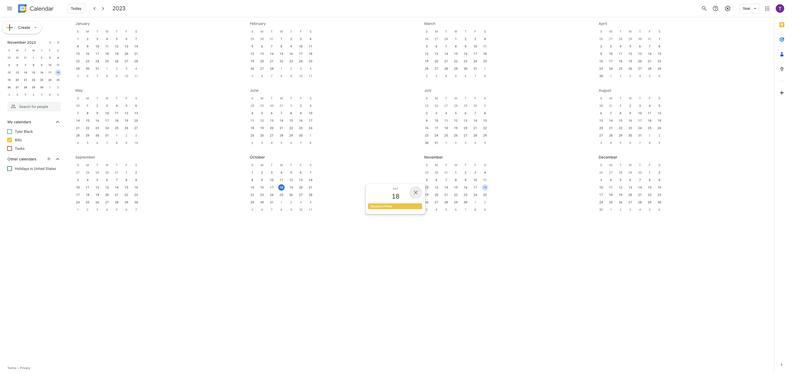 Task type: describe. For each thing, give the bounding box(es) containing it.
june 5 element
[[84, 140, 91, 146]]

16 for 16 'element' in the august grid
[[629, 119, 633, 123]]

29 inside 'element'
[[629, 37, 633, 41]]

may 31 element
[[278, 103, 285, 109]]

december 4 element for 19 element within the the november 2023 grid's december 5 element
[[14, 92, 20, 98]]

6 inside june 6 element
[[96, 141, 98, 145]]

bills
[[15, 138, 22, 142]]

february 28 element
[[443, 36, 450, 42]]

11 inside the november 2023 grid
[[57, 64, 60, 67]]

20 inside february grid
[[260, 60, 264, 63]]

february 10 element
[[123, 73, 130, 79]]

22 inside december grid
[[648, 193, 652, 197]]

m for april
[[610, 30, 613, 33]]

september 9 element
[[657, 140, 663, 146]]

16 element inside "september" grid
[[133, 185, 139, 191]]

april grid
[[597, 28, 665, 80]]

f for january
[[126, 30, 127, 33]]

february 11 element
[[133, 73, 139, 79]]

31 element up 'june 7' element
[[104, 133, 110, 139]]

november 27 element
[[608, 170, 615, 176]]

march 4 element
[[308, 66, 314, 72]]

29 inside march grid
[[454, 67, 458, 71]]

july 2 element
[[249, 140, 256, 146]]

16 element inside march grid
[[463, 51, 469, 57]]

march
[[425, 21, 436, 26]]

august 27 element
[[75, 170, 81, 176]]

15 inside december grid
[[648, 186, 652, 190]]

march 9 element
[[288, 73, 295, 79]]

calendar heading
[[29, 5, 54, 12]]

june 8 element
[[114, 140, 120, 146]]

15 element inside july grid
[[482, 118, 489, 124]]

may grid
[[73, 95, 141, 147]]

w for october
[[280, 164, 283, 167]]

may 4 element
[[637, 73, 644, 79]]

10 inside "element"
[[299, 74, 303, 78]]

2 inside may 2 element
[[620, 74, 622, 78]]

march grid
[[422, 28, 490, 80]]

8 inside july grid
[[484, 112, 486, 115]]

14 element inside june grid
[[278, 118, 285, 124]]

prime
[[384, 205, 392, 209]]

november grid
[[422, 162, 490, 214]]

july 4 element
[[269, 140, 275, 146]]

april 30 element
[[75, 103, 81, 109]]

m for february
[[261, 30, 264, 33]]

20 inside august grid
[[600, 126, 603, 130]]

13 inside the january grid
[[125, 45, 128, 48]]

26 inside november grid
[[425, 201, 429, 205]]

in
[[30, 167, 33, 171]]

united
[[34, 167, 45, 171]]

calendar
[[30, 5, 54, 12]]

f for february
[[300, 30, 302, 33]]

april
[[599, 21, 608, 26]]

31 inside the january grid
[[96, 67, 99, 71]]

september grid
[[73, 162, 141, 214]]

16 element inside february grid
[[288, 51, 295, 57]]

18, today element
[[278, 185, 285, 191]]

29 inside the january grid
[[76, 67, 80, 71]]

f for april
[[649, 30, 651, 33]]

14 element inside october grid
[[308, 177, 314, 184]]

26 inside the november 2023 grid
[[8, 86, 11, 89]]

april 5 element
[[453, 73, 459, 79]]

23 inside july grid
[[425, 134, 429, 138]]

june 1 element
[[114, 133, 120, 139]]

september 1 element
[[647, 133, 653, 139]]

f for march
[[475, 30, 477, 33]]

21 inside december grid
[[639, 193, 642, 197]]

july 7 element
[[298, 140, 304, 146]]

16 element inside the november 2023 grid
[[39, 70, 45, 76]]

25 inside december grid
[[610, 201, 613, 205]]

august 28 element
[[84, 170, 91, 176]]

16 for 16 'element' inside the october grid
[[260, 186, 264, 190]]

14 inside june grid
[[280, 119, 283, 123]]

sat
[[393, 188, 399, 191]]

16 element inside april grid
[[598, 58, 605, 65]]

23 inside april grid
[[600, 67, 603, 71]]

25 inside the january grid
[[105, 60, 109, 63]]

27 inside october grid
[[299, 193, 303, 197]]

august 5 element
[[482, 140, 489, 146]]

row containing 11
[[248, 117, 316, 125]]

november 9 element
[[288, 207, 295, 213]]

june 26 element
[[434, 103, 440, 109]]

16 element inside july grid
[[424, 125, 430, 132]]

april 1 element
[[482, 66, 489, 72]]

january 5 element
[[647, 207, 653, 213]]

25 inside november grid
[[484, 193, 487, 197]]

m for march
[[435, 30, 438, 33]]

14 element inside august grid
[[608, 118, 615, 124]]

december grid
[[597, 162, 665, 214]]

18 dialog
[[366, 184, 426, 214]]

row group for january
[[73, 35, 141, 80]]

10 inside july grid
[[435, 119, 439, 123]]

september 8 element
[[647, 140, 653, 146]]

november 2023 grid
[[5, 47, 62, 99]]

19 inside june grid
[[260, 126, 264, 130]]

june 2 element
[[123, 133, 130, 139]]

january 4 element
[[637, 207, 644, 213]]

f for august
[[649, 97, 651, 100]]

w for june
[[280, 97, 283, 100]]

row group for may
[[73, 102, 141, 147]]

july grid
[[422, 95, 490, 147]]

22 inside the january grid
[[76, 60, 80, 63]]

march 27 element
[[608, 36, 615, 42]]

states
[[46, 167, 56, 171]]

21 inside the november 2023 grid
[[24, 79, 27, 82]]

24 element inside the november 2023 grid
[[47, 77, 53, 83]]

march 10 element
[[298, 73, 304, 79]]

february 26 element
[[424, 36, 430, 42]]

november 2023
[[7, 40, 36, 45]]

15 inside july grid
[[484, 119, 487, 123]]

22 inside july grid
[[484, 126, 487, 130]]

december 4 element for december 5 element associated with 19 element inside the november grid
[[434, 207, 440, 213]]

f for july
[[475, 97, 477, 100]]

november 2 element
[[288, 200, 295, 206]]

w for april
[[629, 30, 632, 33]]

october 31 element for november grid
[[443, 170, 450, 176]]

september 7 element
[[637, 140, 644, 146]]

march 30 element
[[637, 36, 644, 42]]

19 element inside april grid
[[628, 58, 634, 65]]

16 for 16 'element' in the july grid
[[425, 126, 429, 130]]

14 element inside april grid
[[647, 51, 653, 57]]

tasks
[[15, 147, 25, 151]]

12 inside may grid
[[125, 112, 128, 115]]

row group for october
[[248, 169, 316, 214]]

w for may
[[106, 97, 108, 100]]

19 inside december grid
[[619, 193, 623, 197]]

june 4 element
[[75, 140, 81, 146]]

june 29 element
[[463, 103, 469, 109]]

m for september
[[86, 164, 89, 167]]

november 3 element
[[298, 200, 304, 206]]

25 inside april grid
[[619, 67, 623, 71]]

november 30 element
[[637, 170, 644, 176]]

15 inside the january grid
[[76, 52, 80, 56]]

other calendars button
[[1, 155, 66, 164]]

april 2 element
[[424, 73, 430, 79]]

row group for september
[[73, 169, 141, 214]]

july 8 element
[[308, 140, 314, 146]]

february 8 element
[[104, 73, 110, 79]]

december 5 element for 19 element within the the november 2023 grid
[[22, 92, 29, 98]]

18 inside april grid
[[619, 60, 623, 63]]

12 inside august grid
[[658, 112, 662, 115]]

30 inside february grid
[[260, 37, 264, 41]]

december 5 element for 19 element inside the november grid
[[443, 207, 450, 213]]

sat 18
[[392, 188, 399, 201]]

august
[[599, 88, 612, 93]]

12 inside april grid
[[629, 52, 633, 56]]

march 8 element
[[278, 73, 285, 79]]

7 inside "element"
[[271, 74, 273, 78]]

other calendars
[[7, 157, 36, 162]]

2 inside november 2 element
[[290, 201, 292, 205]]

20 inside grid
[[16, 79, 19, 82]]

march 6 element
[[259, 73, 265, 79]]

april 7 element
[[472, 73, 479, 79]]

january
[[75, 21, 90, 26]]

create
[[18, 25, 30, 30]]

27 inside august grid
[[600, 134, 603, 138]]

december 1 element for december 8 element corresponding to december 9 element associated with the november 2023 grid
[[47, 84, 53, 91]]

19 element inside the november 2023 grid
[[6, 77, 12, 83]]

29 inside october grid
[[251, 201, 254, 205]]

21 inside july grid
[[474, 126, 477, 130]]

june 28 element
[[453, 103, 459, 109]]

january 2 element
[[618, 207, 624, 213]]

13 inside "september" grid
[[105, 186, 109, 190]]

row group for june
[[248, 102, 316, 147]]

f for december
[[649, 164, 651, 167]]

28 inside the january grid
[[134, 60, 138, 63]]

w for march
[[455, 30, 458, 33]]

17 inside july grid
[[435, 126, 439, 130]]

my calendars list
[[1, 128, 66, 153]]

terms – privacy
[[7, 367, 30, 371]]

14 element inside may grid
[[75, 118, 81, 124]]

black
[[24, 130, 33, 134]]

february 5 element
[[75, 73, 81, 79]]

14 element inside november grid
[[443, 185, 450, 191]]

november 6 element
[[259, 207, 265, 213]]

december 8 element for december 9 element related to november grid
[[472, 207, 479, 213]]

31 inside november grid
[[445, 171, 448, 175]]

terms
[[7, 367, 16, 371]]

13 inside november grid
[[435, 186, 439, 190]]

august 31 element
[[114, 170, 120, 176]]

f for june
[[300, 97, 302, 100]]

may 2 element
[[618, 73, 624, 79]]

f for september
[[126, 164, 127, 167]]

6 inside april 6 element
[[465, 74, 467, 78]]

28 inside may grid
[[76, 134, 80, 138]]

21 inside "september" grid
[[115, 193, 119, 197]]

28 inside may 28 element
[[251, 104, 254, 108]]

19 inside the november 2023 grid
[[8, 79, 11, 82]]

16 for 16 'element' within the march grid
[[464, 52, 468, 56]]

july
[[425, 88, 432, 93]]

18 cell for the november 2023 grid
[[54, 69, 62, 77]]

m for october
[[261, 164, 264, 167]]

31 element up april 7 element
[[472, 66, 479, 72]]

may 6 element
[[657, 73, 663, 79]]

my calendars
[[7, 120, 31, 125]]

january 29 element
[[249, 36, 256, 42]]

12 inside the january grid
[[115, 45, 119, 48]]

w inside the november 2023 grid
[[32, 49, 35, 52]]

january 30 element
[[259, 36, 265, 42]]

15 element inside november grid
[[453, 185, 459, 191]]

18 inside may grid
[[115, 119, 119, 123]]

may 1 element
[[608, 73, 615, 79]]

june 3 element
[[133, 133, 139, 139]]

november 7 element
[[269, 207, 275, 213]]

6 inside october 6 element
[[126, 208, 127, 212]]

august 4 element
[[472, 140, 479, 146]]

october 30 element for november grid october 31 'element'
[[434, 170, 440, 176]]

18 inside august grid
[[648, 119, 652, 123]]

13 inside may grid
[[134, 112, 138, 115]]

14 inside april grid
[[648, 52, 652, 56]]

12 inside "september" grid
[[96, 186, 99, 190]]

19 inside "september" grid
[[96, 193, 99, 197]]

november 28 element
[[618, 170, 624, 176]]

16 for 16 'element' inside the the november 2023 grid
[[40, 71, 43, 74]]

row group for november
[[422, 169, 490, 214]]

may 28 element
[[249, 103, 256, 109]]

26 inside october grid
[[290, 193, 293, 197]]

19 inside october grid
[[290, 186, 293, 190]]

march 7 element
[[269, 73, 275, 79]]

amazon prime
[[371, 205, 392, 209]]

0 vertical spatial 2023
[[113, 5, 126, 12]]

add other calendars image
[[46, 157, 52, 162]]

february grid
[[248, 28, 316, 80]]

14 element inside the november 2023 grid
[[22, 70, 29, 76]]

18 inside the january grid
[[105, 52, 109, 56]]

holidays
[[15, 167, 29, 171]]

24 inside june grid
[[309, 126, 313, 130]]

16 inside the january grid
[[86, 52, 89, 56]]

24 element inside july grid
[[434, 133, 440, 139]]

26 inside august grid
[[658, 126, 662, 130]]

m for july
[[435, 97, 438, 100]]

amazon prime button
[[368, 204, 423, 210]]

7 inside july grid
[[475, 112, 477, 115]]



Task type: locate. For each thing, give the bounding box(es) containing it.
13
[[125, 45, 128, 48], [260, 52, 264, 56], [435, 52, 439, 56], [639, 52, 642, 56], [16, 71, 19, 74], [134, 112, 138, 115], [270, 119, 274, 123], [464, 119, 468, 123], [600, 119, 603, 123], [299, 179, 303, 182], [105, 186, 109, 190], [435, 186, 439, 190], [629, 186, 633, 190]]

21 inside the january grid
[[134, 52, 138, 56]]

december 2 element for december 9 element related to november grid
[[482, 200, 489, 206]]

t
[[96, 30, 98, 33], [116, 30, 118, 33], [271, 30, 273, 33], [290, 30, 292, 33], [446, 30, 447, 33], [465, 30, 467, 33], [620, 30, 622, 33], [640, 30, 641, 33], [25, 49, 26, 52], [41, 49, 43, 52], [96, 97, 98, 100], [116, 97, 118, 100], [271, 97, 273, 100], [290, 97, 292, 100], [446, 97, 447, 100], [465, 97, 467, 100], [620, 97, 622, 100], [640, 97, 641, 100], [96, 164, 98, 167], [116, 164, 118, 167], [271, 164, 273, 167], [290, 164, 292, 167], [446, 164, 447, 167], [465, 164, 467, 167], [620, 164, 622, 167], [640, 164, 641, 167]]

15 inside october grid
[[251, 186, 254, 190]]

december 9 element for the november 2023 grid
[[55, 92, 61, 98]]

w for december
[[629, 164, 632, 167]]

None search field
[[0, 100, 66, 112]]

october grid
[[248, 162, 316, 214]]

15 element inside the november 2023 grid
[[30, 70, 37, 76]]

29
[[251, 37, 254, 41], [629, 37, 633, 41], [8, 56, 11, 59], [76, 67, 80, 71], [454, 67, 458, 71], [658, 67, 662, 71], [32, 86, 35, 89], [260, 104, 264, 108], [464, 104, 468, 108], [86, 134, 89, 138], [290, 134, 293, 138], [484, 134, 487, 138], [619, 134, 623, 138], [96, 171, 99, 175], [425, 171, 429, 175], [629, 171, 633, 175], [125, 201, 128, 205], [251, 201, 254, 205], [454, 201, 458, 205], [648, 201, 652, 205]]

0 vertical spatial december 2 element
[[55, 84, 61, 91]]

december 6 element for 19 element within the the november 2023 grid's december 5 element
[[30, 92, 37, 98]]

25 inside the november 2023 grid
[[57, 79, 60, 82]]

year
[[743, 6, 751, 11]]

m for november
[[435, 164, 438, 167]]

row group for august
[[597, 102, 665, 147]]

row group for december
[[597, 169, 665, 214]]

31 element left january 1 element
[[598, 207, 605, 213]]

october 31 element for the november 2023 grid
[[22, 55, 29, 61]]

december 3 element
[[6, 92, 12, 98], [424, 207, 430, 213]]

31
[[270, 37, 274, 41], [648, 37, 652, 41], [24, 56, 27, 59], [96, 67, 99, 71], [474, 67, 477, 71], [280, 104, 283, 108], [610, 104, 613, 108], [105, 134, 109, 138], [639, 134, 642, 138], [435, 141, 439, 145], [115, 171, 119, 175], [445, 171, 448, 175], [270, 201, 274, 205], [600, 208, 603, 212]]

october 31 element
[[22, 55, 29, 61], [443, 170, 450, 176]]

26 inside the january grid
[[115, 60, 119, 63]]

20 inside july grid
[[464, 126, 468, 130]]

tab list
[[775, 17, 790, 358]]

14 element
[[133, 43, 139, 50], [269, 51, 275, 57], [443, 51, 450, 57], [647, 51, 653, 57], [22, 70, 29, 76], [75, 118, 81, 124], [278, 118, 285, 124], [472, 118, 479, 124], [608, 118, 615, 124], [308, 177, 314, 184], [114, 185, 120, 191], [443, 185, 450, 191], [637, 185, 644, 191]]

row group for april
[[597, 35, 665, 80]]

18 element
[[104, 51, 110, 57], [308, 51, 314, 57], [482, 51, 489, 57], [618, 58, 624, 65], [55, 70, 61, 76], [114, 118, 120, 124], [647, 118, 653, 124], [249, 125, 256, 132], [443, 125, 450, 132], [482, 185, 489, 191], [84, 192, 91, 198], [608, 192, 615, 198]]

18 inside november grid
[[484, 186, 487, 190]]

december 7 element for december 5 element associated with 19 element inside the november grid december 6 element
[[463, 207, 469, 213]]

10 inside april grid
[[610, 52, 613, 56]]

f inside march grid
[[475, 30, 477, 33]]

today button
[[67, 2, 85, 15]]

22
[[76, 60, 80, 63], [280, 60, 283, 63], [454, 60, 458, 63], [658, 60, 662, 63], [32, 79, 35, 82], [86, 126, 89, 130], [290, 126, 293, 130], [484, 126, 487, 130], [619, 126, 623, 130], [125, 193, 128, 197], [251, 193, 254, 197], [454, 193, 458, 197], [648, 193, 652, 197]]

february 2 element
[[114, 66, 120, 72]]

row containing 14
[[73, 117, 141, 125]]

may
[[75, 88, 83, 93]]

march 11 element
[[308, 73, 314, 79]]

1 vertical spatial december 7 element
[[463, 207, 469, 213]]

april 6 element
[[463, 73, 469, 79]]

september 6 element
[[628, 140, 634, 146]]

year button
[[740, 2, 760, 15]]

21
[[134, 52, 138, 56], [270, 60, 274, 63], [445, 60, 448, 63], [648, 60, 652, 63], [24, 79, 27, 82], [76, 126, 80, 130], [280, 126, 283, 130], [474, 126, 477, 130], [610, 126, 613, 130], [309, 186, 313, 190], [115, 193, 119, 197], [445, 193, 448, 197], [639, 193, 642, 197]]

23
[[86, 60, 89, 63], [290, 60, 293, 63], [464, 60, 468, 63], [600, 67, 603, 71], [40, 79, 43, 82], [96, 126, 99, 130], [299, 126, 303, 130], [629, 126, 633, 130], [425, 134, 429, 138], [134, 193, 138, 197], [260, 193, 264, 197], [464, 193, 468, 197], [658, 193, 662, 197]]

1 vertical spatial october 29 element
[[424, 170, 430, 176]]

f inside "september" grid
[[126, 164, 127, 167]]

27 inside november grid
[[435, 201, 439, 205]]

14 inside march grid
[[445, 52, 448, 56]]

19 inside august grid
[[658, 119, 662, 123]]

s
[[77, 30, 79, 33], [135, 30, 137, 33], [252, 30, 253, 33], [310, 30, 312, 33], [426, 30, 428, 33], [484, 30, 486, 33], [601, 30, 603, 33], [659, 30, 661, 33], [8, 49, 10, 52], [57, 49, 59, 52], [77, 97, 79, 100], [135, 97, 137, 100], [252, 97, 253, 100], [310, 97, 312, 100], [426, 97, 428, 100], [484, 97, 486, 100], [601, 97, 603, 100], [659, 97, 661, 100], [77, 164, 79, 167], [135, 164, 137, 167], [252, 164, 253, 167], [310, 164, 312, 167], [426, 164, 428, 167], [484, 164, 486, 167], [601, 164, 603, 167], [659, 164, 661, 167]]

2023
[[113, 5, 126, 12], [27, 40, 36, 45]]

16 for 16 'element' in "september" grid
[[134, 186, 138, 190]]

december
[[599, 155, 618, 160]]

20 element
[[123, 51, 130, 57], [259, 58, 265, 65], [434, 58, 440, 65], [637, 58, 644, 65], [14, 77, 20, 83], [133, 118, 139, 124], [269, 125, 275, 132], [463, 125, 469, 132], [598, 125, 605, 132], [298, 185, 304, 191], [104, 192, 110, 198], [434, 192, 440, 198], [628, 192, 634, 198]]

10 element
[[94, 43, 101, 50], [298, 43, 304, 50], [472, 43, 479, 50], [608, 51, 615, 57], [47, 62, 53, 69], [104, 110, 110, 117], [308, 110, 314, 117], [637, 110, 644, 117], [434, 118, 440, 124], [269, 177, 275, 184], [472, 177, 479, 184], [75, 185, 81, 191], [598, 185, 605, 191]]

15
[[76, 52, 80, 56], [280, 52, 283, 56], [454, 52, 458, 56], [658, 52, 662, 56], [32, 71, 35, 74], [86, 119, 89, 123], [290, 119, 293, 123], [484, 119, 487, 123], [619, 119, 623, 123], [125, 186, 128, 190], [251, 186, 254, 190], [454, 186, 458, 190], [648, 186, 652, 190]]

row containing 18
[[248, 125, 316, 132]]

june 10 element
[[133, 140, 139, 146]]

f for may
[[126, 97, 127, 100]]

june 7 element
[[104, 140, 110, 146]]

15 inside november grid
[[454, 186, 458, 190]]

1 vertical spatial december 4 element
[[434, 207, 440, 213]]

14 element inside the january grid
[[133, 43, 139, 50]]

0 horizontal spatial december 3 element
[[6, 92, 12, 98]]

1 horizontal spatial october 31 element
[[443, 170, 450, 176]]

0 vertical spatial october 29 element
[[6, 55, 12, 61]]

row group for july
[[422, 102, 490, 147]]

Search for people text field
[[11, 102, 57, 112]]

1 vertical spatial december 6 element
[[453, 207, 459, 213]]

m
[[86, 30, 89, 33], [261, 30, 264, 33], [435, 30, 438, 33], [610, 30, 613, 33], [16, 49, 18, 52], [86, 97, 89, 100], [261, 97, 264, 100], [435, 97, 438, 100], [610, 97, 613, 100], [86, 164, 89, 167], [261, 164, 264, 167], [435, 164, 438, 167], [610, 164, 613, 167]]

23 inside august grid
[[629, 126, 633, 130]]

0 horizontal spatial december 5 element
[[22, 92, 29, 98]]

0 vertical spatial october 31 element
[[22, 55, 29, 61]]

january 6 element
[[657, 207, 663, 213]]

1 horizontal spatial october 29 element
[[424, 170, 430, 176]]

31 element up february 7 element at the top left of the page
[[94, 66, 101, 72]]

1 horizontal spatial december 2 element
[[482, 200, 489, 206]]

march 2 element
[[288, 66, 295, 72]]

m for january
[[86, 30, 89, 33]]

1 horizontal spatial october 30 element
[[434, 170, 440, 176]]

december 6 element
[[30, 92, 37, 98], [453, 207, 459, 213]]

may 29 element
[[259, 103, 265, 109]]

0 vertical spatial december 6 element
[[30, 92, 37, 98]]

11
[[105, 45, 109, 48], [309, 45, 313, 48], [484, 45, 487, 48], [619, 52, 623, 56], [57, 64, 60, 67], [134, 74, 138, 78], [309, 74, 313, 78], [115, 112, 119, 115], [648, 112, 652, 115], [251, 119, 254, 123], [445, 119, 448, 123], [280, 179, 283, 182], [484, 179, 487, 182], [86, 186, 89, 190], [610, 186, 613, 190], [309, 208, 313, 212]]

16 for 16 'element' in november grid
[[464, 186, 468, 190]]

w for february
[[280, 30, 283, 33]]

row containing 7
[[73, 110, 141, 117]]

today
[[71, 6, 81, 11]]

12 element inside cell
[[424, 185, 430, 191]]

0 horizontal spatial 2023
[[27, 40, 36, 45]]

august 30 element
[[104, 170, 110, 176]]

23 element
[[84, 58, 91, 65], [288, 58, 295, 65], [463, 58, 469, 65], [598, 66, 605, 72], [39, 77, 45, 83], [94, 125, 101, 132], [298, 125, 304, 132], [628, 125, 634, 132], [424, 133, 430, 139], [133, 192, 139, 198], [259, 192, 265, 198], [463, 192, 469, 198], [657, 192, 663, 198]]

december 1 element for december 8 element associated with december 9 element related to november grid
[[472, 200, 479, 206]]

9
[[87, 45, 89, 48], [290, 45, 292, 48], [465, 45, 467, 48], [601, 52, 603, 56], [41, 64, 43, 67], [116, 74, 118, 78], [290, 74, 292, 78], [57, 94, 59, 96], [96, 112, 98, 115], [300, 112, 302, 115], [630, 112, 632, 115], [426, 119, 428, 123], [126, 141, 127, 145], [659, 141, 661, 145], [135, 179, 137, 182], [261, 179, 263, 182], [465, 179, 467, 182], [659, 179, 661, 182], [290, 208, 292, 212], [484, 208, 486, 212]]

16 for 16 'element' within the december grid
[[658, 186, 662, 190]]

2 inside january 2 'element'
[[620, 208, 622, 212]]

2 inside april 2 element
[[426, 74, 428, 78]]

w for january
[[106, 30, 108, 33]]

1 vertical spatial december 8 element
[[472, 207, 479, 213]]

1 horizontal spatial december 6 element
[[453, 207, 459, 213]]

7 inside december grid
[[640, 179, 641, 182]]

15 inside may grid
[[86, 119, 89, 123]]

row containing 20
[[597, 125, 665, 132]]

2 inside the february 2 element
[[116, 67, 118, 71]]

27 inside may grid
[[134, 126, 138, 130]]

9 inside december grid
[[659, 179, 661, 182]]

june 9 element
[[123, 140, 130, 146]]

february 7 element
[[94, 73, 101, 79]]

14
[[134, 45, 138, 48], [270, 52, 274, 56], [445, 52, 448, 56], [648, 52, 652, 56], [24, 71, 27, 74], [76, 119, 80, 123], [280, 119, 283, 123], [474, 119, 477, 123], [610, 119, 613, 123], [309, 179, 313, 182], [115, 186, 119, 190], [445, 186, 448, 190], [639, 186, 642, 190]]

0 vertical spatial december 9 element
[[55, 92, 61, 98]]

19 inside february grid
[[251, 60, 254, 63]]

november 4 element
[[308, 200, 314, 206]]

11 element
[[104, 43, 110, 50], [308, 43, 314, 50], [482, 43, 489, 50], [618, 51, 624, 57], [55, 62, 61, 69], [114, 110, 120, 117], [647, 110, 653, 117], [249, 118, 256, 124], [443, 118, 450, 124], [278, 177, 285, 184], [482, 177, 489, 184], [84, 185, 91, 191], [608, 185, 615, 191]]

27
[[435, 37, 439, 41], [610, 37, 613, 41], [125, 60, 128, 63], [260, 67, 264, 71], [435, 67, 439, 71], [639, 67, 642, 71], [16, 86, 19, 89], [445, 104, 448, 108], [134, 126, 138, 130], [270, 134, 274, 138], [464, 134, 468, 138], [600, 134, 603, 138], [76, 171, 80, 175], [610, 171, 613, 175], [299, 193, 303, 197], [105, 201, 109, 205], [435, 201, 439, 205], [629, 201, 633, 205]]

24 inside july grid
[[435, 134, 439, 138]]

23 inside the november 2023 grid
[[40, 79, 43, 82]]

29 element
[[75, 66, 81, 72], [453, 66, 459, 72], [657, 66, 663, 72], [30, 84, 37, 91], [84, 133, 91, 139], [288, 133, 295, 139], [482, 133, 489, 139], [618, 133, 624, 139], [123, 200, 130, 206], [249, 200, 256, 206], [453, 200, 459, 206], [647, 200, 653, 206]]

m for august
[[610, 97, 613, 100]]

–
[[17, 367, 19, 371]]

11 inside may grid
[[115, 112, 119, 115]]

1 horizontal spatial december 1 element
[[472, 200, 479, 206]]

december 2 element for december 9 element associated with the november 2023 grid
[[55, 84, 61, 91]]

19 inside may grid
[[125, 119, 128, 123]]

row containing 21
[[73, 125, 141, 132]]

0 vertical spatial calendars
[[14, 120, 31, 125]]

26
[[425, 37, 429, 41], [600, 37, 603, 41], [115, 60, 119, 63], [251, 67, 254, 71], [425, 67, 429, 71], [629, 67, 633, 71], [8, 86, 11, 89], [435, 104, 439, 108], [125, 126, 128, 130], [658, 126, 662, 130], [260, 134, 264, 138], [454, 134, 458, 138], [600, 171, 603, 175], [290, 193, 293, 197], [96, 201, 99, 205], [425, 201, 429, 205], [619, 201, 623, 205]]

november down create dropdown button
[[7, 40, 26, 45]]

31 element up november 7 element
[[269, 200, 275, 206]]

26 element
[[114, 58, 120, 65], [249, 66, 256, 72], [424, 66, 430, 72], [628, 66, 634, 72], [6, 84, 12, 91], [123, 125, 130, 132], [657, 125, 663, 132], [259, 133, 265, 139], [453, 133, 459, 139], [288, 192, 295, 198], [94, 200, 101, 206], [424, 200, 430, 206], [618, 200, 624, 206]]

6
[[126, 37, 127, 41], [261, 45, 263, 48], [436, 45, 438, 48], [640, 45, 641, 48], [17, 64, 18, 67], [87, 74, 89, 78], [261, 74, 263, 78], [465, 74, 467, 78], [659, 74, 661, 78], [33, 94, 34, 96], [135, 104, 137, 108], [271, 112, 273, 115], [465, 112, 467, 115], [601, 112, 603, 115], [96, 141, 98, 145], [290, 141, 292, 145], [630, 141, 632, 145], [300, 171, 302, 175], [106, 179, 108, 182], [436, 179, 438, 182], [630, 179, 632, 182], [126, 208, 127, 212], [261, 208, 263, 212], [455, 208, 457, 212], [659, 208, 661, 212]]

1 vertical spatial november
[[425, 155, 443, 160]]

31 element left august 1 element
[[434, 140, 440, 146]]

row group for march
[[422, 35, 490, 80]]

18 cell for november grid
[[481, 184, 490, 192]]

19 inside november grid
[[425, 193, 429, 197]]

june
[[250, 88, 259, 93]]

31 inside row
[[600, 208, 603, 212]]

19 inside march grid
[[425, 60, 429, 63]]

22 inside april grid
[[658, 60, 662, 63]]

february 3 element
[[123, 66, 130, 72]]

0 horizontal spatial december 7 element
[[39, 92, 45, 98]]

september 5 element
[[618, 140, 624, 146]]

row group containing 28
[[248, 102, 316, 147]]

2
[[87, 37, 89, 41], [290, 37, 292, 41], [465, 37, 467, 41], [601, 45, 603, 48], [41, 56, 43, 59], [116, 67, 118, 71], [290, 67, 292, 71], [426, 74, 428, 78], [620, 74, 622, 78], [57, 86, 59, 89], [96, 104, 98, 108], [300, 104, 302, 108], [630, 104, 632, 108], [426, 112, 428, 115], [126, 134, 127, 138], [659, 134, 661, 138], [252, 141, 253, 145], [455, 141, 457, 145], [135, 171, 137, 175], [261, 171, 263, 175], [465, 171, 467, 175], [659, 171, 661, 175], [290, 201, 292, 205], [484, 201, 486, 205], [87, 208, 89, 212], [620, 208, 622, 212]]

october 6 element
[[123, 207, 130, 213]]

november for november
[[425, 155, 443, 160]]

december 5 element
[[22, 92, 29, 98], [443, 207, 450, 213]]

october 30 element for the november 2023 grid's october 31 'element'
[[14, 55, 20, 61]]

0 vertical spatial december 4 element
[[14, 92, 20, 98]]

17 inside november grid
[[474, 186, 477, 190]]

24
[[96, 60, 99, 63], [299, 60, 303, 63], [474, 60, 477, 63], [610, 67, 613, 71], [48, 79, 51, 82], [105, 126, 109, 130], [309, 126, 313, 130], [639, 126, 642, 130], [435, 134, 439, 138], [270, 193, 274, 197], [474, 193, 477, 197], [76, 201, 80, 205], [600, 201, 603, 205]]

0 horizontal spatial december 8 element
[[47, 92, 53, 98]]

w inside february grid
[[280, 30, 283, 33]]

15 inside "september" grid
[[125, 186, 128, 190]]

15 element inside "september" grid
[[123, 185, 130, 191]]

october 29 element for october 30 element corresponding to november grid october 31 'element'
[[424, 170, 430, 176]]

21 element
[[133, 51, 139, 57], [269, 58, 275, 65], [443, 58, 450, 65], [647, 58, 653, 65], [22, 77, 29, 83], [75, 125, 81, 132], [278, 125, 285, 132], [472, 125, 479, 132], [608, 125, 615, 132], [308, 185, 314, 191], [114, 192, 120, 198], [443, 192, 450, 198], [637, 192, 644, 198]]

december 7 element
[[39, 92, 45, 98], [463, 207, 469, 213]]

october 29 element down november 2023
[[6, 55, 12, 61]]

1 horizontal spatial 2023
[[113, 5, 126, 12]]

25 inside october grid
[[280, 193, 283, 197]]

18
[[105, 52, 109, 56], [309, 52, 313, 56], [484, 52, 487, 56], [619, 60, 623, 63], [57, 71, 60, 74], [115, 119, 119, 123], [648, 119, 652, 123], [251, 126, 254, 130], [445, 126, 448, 130], [280, 186, 283, 190], [484, 186, 487, 190], [392, 192, 399, 201], [86, 193, 89, 197], [610, 193, 613, 197]]

16 inside march grid
[[464, 52, 468, 56]]

22 inside february grid
[[280, 60, 283, 63]]

1
[[77, 37, 79, 41], [281, 37, 283, 41], [455, 37, 457, 41], [659, 37, 661, 41], [33, 56, 34, 59], [106, 67, 108, 71], [281, 67, 283, 71], [484, 67, 486, 71], [610, 74, 612, 78], [49, 86, 51, 89], [87, 104, 89, 108], [290, 104, 292, 108], [484, 104, 486, 108], [620, 104, 622, 108], [116, 134, 118, 138], [310, 134, 312, 138], [649, 134, 651, 138], [446, 141, 447, 145], [126, 171, 127, 175], [252, 171, 253, 175], [455, 171, 457, 175], [649, 171, 651, 175], [281, 201, 283, 205], [475, 201, 477, 205], [77, 208, 79, 212], [610, 208, 612, 212]]

0 vertical spatial december 1 element
[[47, 84, 53, 91]]

25 inside june grid
[[251, 134, 254, 138]]

10 inside december grid
[[600, 186, 603, 190]]

w for november
[[455, 164, 458, 167]]

m for june
[[261, 97, 264, 100]]

august 29 element
[[94, 170, 101, 176]]

18 link
[[391, 192, 401, 202]]

july 3 element
[[259, 140, 265, 146]]

22 inside august grid
[[619, 126, 623, 130]]

november down august 1 element
[[425, 155, 443, 160]]

1 horizontal spatial 18 cell
[[277, 184, 287, 192]]

october 4 element
[[104, 207, 110, 213]]

22 inside "september" grid
[[125, 193, 128, 197]]

april 3 element
[[434, 73, 440, 79]]

october 29 element up 12 cell
[[424, 170, 430, 176]]

0 vertical spatial november
[[7, 40, 26, 45]]

5
[[116, 37, 118, 41], [252, 45, 253, 48], [426, 45, 428, 48], [630, 45, 632, 48], [8, 64, 10, 67], [77, 74, 79, 78], [252, 74, 253, 78], [455, 74, 457, 78], [649, 74, 651, 78], [25, 94, 26, 96], [126, 104, 127, 108], [659, 104, 661, 108], [261, 112, 263, 115], [455, 112, 457, 115], [87, 141, 89, 145], [281, 141, 283, 145], [484, 141, 486, 145], [620, 141, 622, 145], [290, 171, 292, 175], [96, 179, 98, 182], [426, 179, 428, 182], [620, 179, 622, 182], [116, 208, 118, 212], [252, 208, 253, 212], [446, 208, 447, 212], [649, 208, 651, 212]]

december 4 element
[[14, 92, 20, 98], [434, 207, 440, 213]]

28 inside october grid
[[309, 193, 313, 197]]

row
[[73, 28, 141, 35], [248, 28, 316, 35], [422, 28, 490, 35], [597, 28, 665, 35], [73, 35, 141, 43], [248, 35, 316, 43], [422, 35, 490, 43], [597, 35, 665, 43], [73, 43, 141, 50], [248, 43, 316, 50], [422, 43, 490, 50], [597, 43, 665, 50], [5, 47, 62, 54], [73, 50, 141, 58], [248, 50, 316, 58], [422, 50, 490, 58], [597, 50, 665, 58], [5, 54, 62, 62], [73, 58, 141, 65], [248, 58, 316, 65], [422, 58, 490, 65], [597, 58, 665, 65], [5, 62, 62, 69], [73, 65, 141, 73], [248, 65, 316, 73], [422, 65, 490, 73], [597, 65, 665, 73], [5, 69, 62, 77], [73, 73, 141, 80], [248, 73, 316, 80], [422, 73, 490, 80], [597, 73, 665, 80], [5, 77, 62, 84], [5, 84, 62, 91], [5, 91, 62, 99], [73, 95, 141, 102], [248, 95, 316, 102], [422, 95, 490, 102], [597, 95, 665, 102], [73, 102, 141, 110], [248, 102, 316, 110], [422, 102, 490, 110], [597, 102, 665, 110], [73, 110, 141, 117], [248, 110, 316, 117], [422, 110, 490, 117], [597, 110, 665, 117], [73, 117, 141, 125], [248, 117, 316, 125], [422, 117, 490, 125], [597, 117, 665, 125], [73, 125, 141, 132], [248, 125, 316, 132], [422, 125, 490, 132], [597, 125, 665, 132], [73, 132, 141, 139], [248, 132, 316, 139], [422, 132, 490, 139], [597, 132, 665, 139], [73, 139, 141, 147], [248, 139, 316, 147], [422, 139, 490, 147], [597, 139, 665, 147], [73, 162, 141, 169], [248, 162, 316, 169], [422, 162, 490, 169], [597, 162, 665, 169], [73, 169, 141, 177], [248, 169, 316, 177], [422, 169, 490, 177], [597, 169, 665, 177], [73, 177, 141, 184], [248, 177, 316, 184], [422, 177, 490, 184], [597, 177, 665, 184], [73, 184, 141, 192], [248, 184, 316, 192], [422, 184, 490, 192], [597, 184, 665, 192], [73, 192, 141, 199], [248, 192, 316, 199], [422, 192, 490, 199], [597, 192, 665, 199], [73, 199, 141, 206], [248, 199, 316, 206], [422, 199, 490, 206], [597, 199, 665, 206], [73, 206, 141, 214], [248, 206, 316, 214], [422, 206, 490, 214], [597, 206, 665, 214]]

august 1 element
[[443, 140, 450, 146]]

16 for 16 'element' in may grid
[[96, 119, 99, 123]]

1 vertical spatial december 1 element
[[472, 200, 479, 206]]

28
[[445, 37, 448, 41], [619, 37, 623, 41], [134, 60, 138, 63], [270, 67, 274, 71], [445, 67, 448, 71], [648, 67, 652, 71], [24, 86, 27, 89], [251, 104, 254, 108], [454, 104, 458, 108], [76, 134, 80, 138], [280, 134, 283, 138], [474, 134, 477, 138], [610, 134, 613, 138], [86, 171, 89, 175], [619, 171, 623, 175], [309, 193, 313, 197], [115, 201, 119, 205], [445, 201, 448, 205], [639, 201, 642, 205]]

1 horizontal spatial december 9 element
[[482, 207, 489, 213]]

amazon
[[371, 205, 383, 209]]

september 4 element
[[608, 140, 615, 146]]

f inside the january grid
[[126, 30, 127, 33]]

2 inside september 2 element
[[659, 134, 661, 138]]

0 horizontal spatial december 4 element
[[14, 92, 20, 98]]

2 horizontal spatial 18 cell
[[481, 184, 490, 192]]

21 inside april grid
[[648, 60, 652, 63]]

1 vertical spatial december 2 element
[[482, 200, 489, 206]]

12 inside june grid
[[260, 119, 264, 123]]

october 5 element
[[114, 207, 120, 213]]

row containing 31
[[597, 206, 665, 214]]

december 3 element for the november 2023 grid
[[6, 92, 12, 98]]

august 3 element
[[463, 140, 469, 146]]

terms link
[[7, 367, 16, 371]]

december 6 element for december 5 element associated with 19 element inside the november grid
[[453, 207, 459, 213]]

25 element
[[104, 58, 110, 65], [308, 58, 314, 65], [482, 58, 489, 65], [618, 66, 624, 72], [55, 77, 61, 83], [114, 125, 120, 132], [647, 125, 653, 132], [249, 133, 256, 139], [443, 133, 450, 139], [278, 192, 285, 198], [482, 192, 489, 198], [84, 200, 91, 206], [608, 200, 615, 206]]

january 1 element
[[608, 207, 615, 213]]

16
[[86, 52, 89, 56], [290, 52, 293, 56], [464, 52, 468, 56], [600, 60, 603, 63], [40, 71, 43, 74], [96, 119, 99, 123], [299, 119, 303, 123], [629, 119, 633, 123], [425, 126, 429, 130], [134, 186, 138, 190], [260, 186, 264, 190], [464, 186, 468, 190], [658, 186, 662, 190]]

19 inside july grid
[[454, 126, 458, 130]]

12 inside october grid
[[290, 179, 293, 182]]

0 horizontal spatial december 9 element
[[55, 92, 61, 98]]

calendars up in
[[19, 157, 36, 162]]

19
[[115, 52, 119, 56], [251, 60, 254, 63], [425, 60, 429, 63], [629, 60, 633, 63], [8, 79, 11, 82], [125, 119, 128, 123], [658, 119, 662, 123], [260, 126, 264, 130], [454, 126, 458, 130], [290, 186, 293, 190], [96, 193, 99, 197], [425, 193, 429, 197], [619, 193, 623, 197]]

0 horizontal spatial october 30 element
[[14, 55, 20, 61]]

november 11 element
[[308, 207, 314, 213]]

21 inside february grid
[[270, 60, 274, 63]]

24 element inside november grid
[[472, 192, 479, 198]]

16 inside may grid
[[96, 119, 99, 123]]

december 3 element for november grid
[[424, 207, 430, 213]]

12 inside the november 2023 grid
[[8, 71, 11, 74]]

13 inside the november 2023 grid
[[16, 71, 19, 74]]

0 horizontal spatial 18 cell
[[54, 69, 62, 77]]

27 element
[[123, 58, 130, 65], [259, 66, 265, 72], [434, 66, 440, 72], [637, 66, 644, 72], [14, 84, 20, 91], [133, 125, 139, 132], [269, 133, 275, 139], [463, 133, 469, 139], [598, 133, 605, 139], [298, 192, 304, 198], [104, 200, 110, 206], [434, 200, 440, 206], [628, 200, 634, 206]]

11 inside april grid
[[619, 52, 623, 56]]

22 inside march grid
[[454, 60, 458, 63]]

1 vertical spatial december 9 element
[[482, 207, 489, 213]]

calendar element
[[17, 3, 54, 15]]

november
[[7, 40, 26, 45], [425, 155, 443, 160]]

f for november
[[475, 164, 477, 167]]

february 6 element
[[84, 73, 91, 79]]

9 inside "september" grid
[[135, 179, 137, 182]]

july 5 element
[[278, 140, 285, 146]]

m for december
[[610, 164, 613, 167]]

25 inside february grid
[[309, 60, 313, 63]]

1 vertical spatial calendars
[[19, 157, 36, 162]]

0 vertical spatial december 5 element
[[22, 92, 29, 98]]

row group containing 27
[[73, 169, 141, 214]]

0 vertical spatial december 7 element
[[39, 92, 45, 98]]

16 for 16 'element' within february grid
[[290, 52, 293, 56]]

24 inside april grid
[[610, 67, 613, 71]]

3
[[96, 37, 98, 41], [300, 37, 302, 41], [475, 37, 477, 41], [610, 45, 612, 48], [49, 56, 51, 59], [126, 67, 127, 71], [300, 67, 302, 71], [436, 74, 438, 78], [630, 74, 632, 78], [8, 94, 10, 96], [106, 104, 108, 108], [310, 104, 312, 108], [640, 104, 641, 108], [436, 112, 438, 115], [135, 134, 137, 138], [261, 141, 263, 145], [465, 141, 467, 145], [601, 141, 603, 145], [271, 171, 273, 175], [475, 171, 477, 175], [77, 179, 79, 182], [601, 179, 603, 182], [300, 201, 302, 205], [96, 208, 98, 212], [426, 208, 428, 212], [630, 208, 632, 212]]

december 1 element
[[47, 84, 53, 91], [472, 200, 479, 206]]

22 inside may grid
[[86, 126, 89, 130]]

march 26 element
[[598, 36, 605, 42]]

privacy
[[20, 367, 30, 371]]

february 9 element
[[114, 73, 120, 79]]

17 inside june grid
[[309, 119, 313, 123]]

february 27 element
[[434, 36, 440, 42]]

holidays in united states
[[15, 167, 56, 171]]

row containing 6
[[597, 110, 665, 117]]

28 inside march 28 element
[[619, 37, 623, 41]]

september
[[75, 155, 95, 160]]

august 2 element
[[453, 140, 459, 146]]

december 9 element for november grid
[[482, 207, 489, 213]]

create button
[[2, 21, 41, 34]]

17
[[96, 52, 99, 56], [299, 52, 303, 56], [474, 52, 477, 56], [610, 60, 613, 63], [48, 71, 51, 74], [105, 119, 109, 123], [309, 119, 313, 123], [639, 119, 642, 123], [435, 126, 439, 130], [270, 186, 274, 190], [474, 186, 477, 190], [76, 193, 80, 197], [600, 193, 603, 197]]

calendars for other calendars
[[19, 157, 36, 162]]

calendars for my calendars
[[14, 120, 31, 125]]

1 vertical spatial december 5 element
[[443, 207, 450, 213]]

july 6 element
[[288, 140, 295, 146]]

1 horizontal spatial december 5 element
[[443, 207, 450, 213]]

0 horizontal spatial october 31 element
[[22, 55, 29, 61]]

1 horizontal spatial december 4 element
[[434, 207, 440, 213]]

1 horizontal spatial december 3 element
[[424, 207, 430, 213]]

w for july
[[455, 97, 458, 100]]

0 horizontal spatial december 2 element
[[55, 84, 61, 91]]

privacy link
[[20, 367, 30, 371]]

july 30 element
[[598, 103, 605, 109]]

my calendars button
[[1, 118, 66, 126]]

25 inside may grid
[[115, 126, 119, 130]]

f
[[126, 30, 127, 33], [300, 30, 302, 33], [475, 30, 477, 33], [649, 30, 651, 33], [49, 49, 51, 52], [126, 97, 127, 100], [300, 97, 302, 100], [475, 97, 477, 100], [649, 97, 651, 100], [126, 164, 127, 167], [300, 164, 302, 167], [475, 164, 477, 167], [649, 164, 651, 167]]

november 1 element
[[278, 200, 285, 206]]

f inside july grid
[[475, 97, 477, 100]]

23 inside february grid
[[290, 60, 293, 63]]

december 8 element for december 9 element associated with the november 2023 grid
[[47, 92, 53, 98]]

main drawer image
[[6, 5, 13, 12]]

11 element inside the november 2023 grid
[[55, 62, 61, 69]]

0 vertical spatial october 30 element
[[14, 55, 20, 61]]

25
[[105, 60, 109, 63], [309, 60, 313, 63], [484, 60, 487, 63], [619, 67, 623, 71], [57, 79, 60, 82], [425, 104, 429, 108], [115, 126, 119, 130], [648, 126, 652, 130], [251, 134, 254, 138], [445, 134, 448, 138], [280, 193, 283, 197], [484, 193, 487, 197], [86, 201, 89, 205], [610, 201, 613, 205]]

7
[[135, 37, 137, 41], [271, 45, 273, 48], [446, 45, 447, 48], [649, 45, 651, 48], [25, 64, 26, 67], [96, 74, 98, 78], [271, 74, 273, 78], [475, 74, 477, 78], [41, 94, 43, 96], [77, 112, 79, 115], [281, 112, 283, 115], [475, 112, 477, 115], [610, 112, 612, 115], [106, 141, 108, 145], [300, 141, 302, 145], [640, 141, 641, 145], [310, 171, 312, 175], [116, 179, 118, 182], [446, 179, 447, 182], [640, 179, 641, 182], [135, 208, 137, 212], [271, 208, 273, 212], [465, 208, 467, 212]]

1 horizontal spatial december 8 element
[[472, 207, 479, 213]]

0 vertical spatial december 8 element
[[47, 92, 53, 98]]

october 29 element for october 30 element related to the november 2023 grid's october 31 'element'
[[6, 55, 12, 61]]

0 vertical spatial december 3 element
[[6, 92, 12, 98]]

4
[[106, 37, 108, 41], [310, 37, 312, 41], [484, 37, 486, 41], [620, 45, 622, 48], [57, 56, 59, 59], [135, 67, 137, 71], [310, 67, 312, 71], [446, 74, 447, 78], [640, 74, 641, 78], [17, 94, 18, 96], [116, 104, 118, 108], [649, 104, 651, 108], [252, 112, 253, 115], [446, 112, 447, 115], [77, 141, 79, 145], [271, 141, 273, 145], [475, 141, 477, 145], [610, 141, 612, 145], [281, 171, 283, 175], [484, 171, 486, 175], [87, 179, 89, 182], [610, 179, 612, 182], [310, 201, 312, 205], [106, 208, 108, 212], [436, 208, 438, 212], [640, 208, 641, 212]]

18 inside "september" grid
[[86, 193, 89, 197]]

settings menu image
[[725, 5, 731, 12]]

16 for 16 'element' inside april grid
[[600, 60, 603, 63]]

20 inside may grid
[[134, 119, 138, 123]]

26 inside may grid
[[125, 126, 128, 130]]

16 for 16 'element' in june grid
[[299, 119, 303, 123]]

december 8 element
[[47, 92, 53, 98], [472, 207, 479, 213]]

row containing 13
[[597, 117, 665, 125]]

october 2 element
[[84, 207, 91, 213]]

september 3 element
[[598, 140, 605, 146]]

0 horizontal spatial december 6 element
[[30, 92, 37, 98]]

12 inside december grid
[[619, 186, 623, 190]]

march 28 element
[[618, 36, 624, 42]]

1 horizontal spatial december 7 element
[[463, 207, 469, 213]]

february
[[250, 21, 266, 26]]

december 7 element for december 6 element associated with 19 element within the the november 2023 grid's december 5 element
[[39, 92, 45, 98]]

w
[[106, 30, 108, 33], [280, 30, 283, 33], [455, 30, 458, 33], [629, 30, 632, 33], [32, 49, 35, 52], [106, 97, 108, 100], [280, 97, 283, 100], [455, 97, 458, 100], [629, 97, 632, 100], [106, 164, 108, 167], [280, 164, 283, 167], [455, 164, 458, 167], [629, 164, 632, 167]]

11 inside august grid
[[648, 112, 652, 115]]

tyler black
[[15, 130, 33, 134]]

12
[[115, 45, 119, 48], [251, 52, 254, 56], [425, 52, 429, 56], [629, 52, 633, 56], [8, 71, 11, 74], [125, 112, 128, 115], [658, 112, 662, 115], [260, 119, 264, 123], [454, 119, 458, 123], [290, 179, 293, 182], [96, 186, 99, 190], [425, 186, 429, 190], [619, 186, 623, 190]]

1 horizontal spatial november
[[425, 155, 443, 160]]

23 inside october grid
[[260, 193, 264, 197]]

row group for february
[[248, 35, 316, 80]]

1 vertical spatial december 3 element
[[424, 207, 430, 213]]

october
[[250, 155, 265, 160]]

may 30 element
[[269, 103, 275, 109]]

calendars
[[14, 120, 31, 125], [19, 157, 36, 162]]

1 vertical spatial october 31 element
[[443, 170, 450, 176]]

tyler
[[15, 130, 23, 134]]

w for august
[[629, 97, 632, 100]]

row group containing 25
[[422, 102, 490, 147]]

w for september
[[106, 164, 108, 167]]

16 element
[[84, 51, 91, 57], [288, 51, 295, 57], [463, 51, 469, 57], [598, 58, 605, 65], [39, 70, 45, 76], [94, 118, 101, 124], [298, 118, 304, 124], [628, 118, 634, 124], [424, 125, 430, 132], [133, 185, 139, 191], [259, 185, 265, 191], [463, 185, 469, 191], [657, 185, 663, 191]]

calendars up tyler black
[[14, 120, 31, 125]]

m for may
[[86, 97, 89, 100]]

0 horizontal spatial october 29 element
[[6, 55, 12, 61]]

8
[[77, 45, 79, 48], [281, 45, 283, 48], [455, 45, 457, 48], [659, 45, 661, 48], [33, 64, 34, 67], [106, 74, 108, 78], [281, 74, 283, 78], [484, 74, 486, 78], [49, 94, 51, 96], [87, 112, 89, 115], [290, 112, 292, 115], [484, 112, 486, 115], [620, 112, 622, 115], [116, 141, 118, 145], [310, 141, 312, 145], [649, 141, 651, 145], [126, 179, 127, 182], [252, 179, 253, 182], [455, 179, 457, 182], [649, 179, 651, 182], [281, 208, 283, 212], [475, 208, 477, 212]]

0 horizontal spatial november
[[7, 40, 26, 45]]

f for october
[[300, 164, 302, 167]]

1 vertical spatial 2023
[[27, 40, 36, 45]]

23 inside december grid
[[658, 193, 662, 197]]

24 inside february grid
[[299, 60, 303, 63]]

20
[[125, 52, 128, 56], [260, 60, 264, 63], [435, 60, 439, 63], [639, 60, 642, 63], [16, 79, 19, 82], [134, 119, 138, 123], [270, 126, 274, 130], [464, 126, 468, 130], [600, 126, 603, 130], [299, 186, 303, 190], [105, 193, 109, 197], [435, 193, 439, 197], [629, 193, 633, 197]]

31 inside the november 2023 grid
[[24, 56, 27, 59]]

october 1 element
[[75, 207, 81, 213]]

0 horizontal spatial december 1 element
[[47, 84, 53, 91]]

31 element up september 7 element
[[637, 133, 644, 139]]

other
[[7, 157, 18, 162]]

19 inside the january grid
[[115, 52, 119, 56]]

november for november 2023
[[7, 40, 26, 45]]

15 element inside june grid
[[288, 118, 295, 124]]

10
[[96, 45, 99, 48], [299, 45, 303, 48], [474, 45, 477, 48], [610, 52, 613, 56], [48, 64, 51, 67], [125, 74, 128, 78], [299, 74, 303, 78], [105, 112, 109, 115], [309, 112, 313, 115], [639, 112, 642, 115], [435, 119, 439, 123], [134, 141, 138, 145], [270, 179, 274, 182], [474, 179, 477, 182], [76, 186, 80, 190], [600, 186, 603, 190], [299, 208, 303, 212]]

my
[[7, 120, 13, 125]]

30
[[260, 37, 264, 41], [639, 37, 642, 41], [16, 56, 19, 59], [86, 67, 89, 71], [464, 67, 468, 71], [600, 74, 603, 78], [40, 86, 43, 89], [76, 104, 80, 108], [270, 104, 274, 108], [474, 104, 477, 108], [600, 104, 603, 108], [96, 134, 99, 138], [299, 134, 303, 138], [629, 134, 633, 138], [425, 141, 429, 145], [105, 171, 109, 175], [435, 171, 439, 175], [639, 171, 642, 175], [134, 201, 138, 205], [260, 201, 264, 205], [464, 201, 468, 205], [658, 201, 662, 205]]

1 vertical spatial october 30 element
[[434, 170, 440, 176]]

m inside july grid
[[435, 97, 438, 100]]

20 inside "september" grid
[[105, 193, 109, 197]]



Task type: vqa. For each thing, say whether or not it's contained in the screenshot.
22 within September grid
yes



